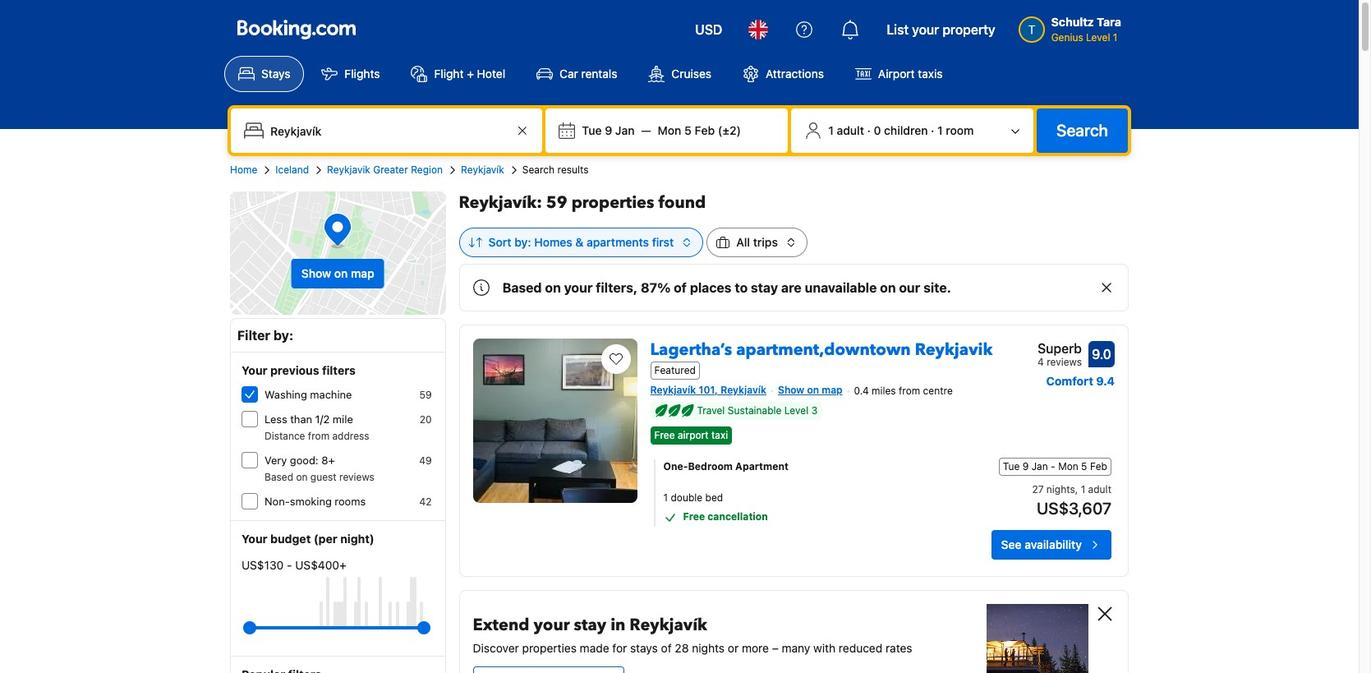 Task type: describe. For each thing, give the bounding box(es) containing it.
guest
[[311, 471, 337, 483]]

search for search
[[1057, 121, 1109, 140]]

hotel
[[477, 67, 506, 81]]

lagertha's apartment,downtown reykjavik image
[[473, 339, 637, 503]]

1 horizontal spatial show
[[778, 384, 805, 396]]

with
[[814, 642, 836, 655]]

attractions link
[[729, 56, 838, 92]]

your for property
[[913, 22, 940, 37]]

double
[[671, 492, 703, 504]]

trips
[[753, 235, 778, 249]]

49
[[419, 455, 432, 467]]

many
[[782, 642, 811, 655]]

free for free airport taxi
[[655, 429, 675, 442]]

home link
[[230, 163, 258, 178]]

budget
[[270, 532, 311, 546]]

2 · from the left
[[931, 123, 935, 137]]

your account menu schultz tara genius level 1 element
[[1019, 7, 1129, 45]]

free for free cancellation
[[683, 511, 705, 523]]

miles
[[872, 385, 896, 397]]

homes
[[534, 235, 573, 249]]

properties inside extend your stay in reykjavík discover properties made for stays of 28 nights or more – many with reduced rates
[[522, 642, 577, 655]]

0 horizontal spatial 59
[[420, 389, 432, 401]]

lagertha's
[[651, 339, 733, 361]]

or
[[728, 642, 739, 655]]

bed
[[706, 492, 723, 504]]

one-bedroom apartment
[[664, 461, 789, 473]]

all trips button
[[707, 228, 808, 257]]

discover
[[473, 642, 519, 655]]

comfort
[[1047, 374, 1094, 388]]

87%
[[641, 280, 671, 295]]

9 for tue 9 jan — mon 5 feb (±2)
[[605, 123, 613, 137]]

one-bedroom apartment link
[[664, 460, 942, 475]]

stays
[[261, 67, 291, 81]]

tue for tue 9 jan — mon 5 feb (±2)
[[582, 123, 602, 137]]

a photo of a couple stood in front of a cabin in a forest at night image
[[987, 605, 1089, 673]]

reykjavík: 59 properties found
[[459, 192, 706, 214]]

home
[[230, 164, 258, 176]]

1 horizontal spatial show on map
[[778, 384, 843, 396]]

based on guest reviews
[[265, 471, 375, 483]]

feb for tue 9 jan — mon 5 feb (±2)
[[695, 123, 715, 137]]

search results
[[523, 164, 589, 176]]

attractions
[[766, 67, 824, 81]]

stays
[[630, 642, 658, 655]]

9.4
[[1097, 374, 1115, 388]]

extend
[[473, 614, 530, 637]]

non-smoking rooms
[[265, 495, 366, 508]]

than
[[290, 413, 312, 426]]

results
[[558, 164, 589, 176]]

scored 9.0 element
[[1089, 341, 1115, 367]]

0 horizontal spatial level
[[785, 405, 809, 417]]

night)
[[340, 532, 375, 546]]

1 vertical spatial your
[[564, 280, 593, 295]]

0 vertical spatial of
[[674, 280, 687, 295]]

show on map inside button
[[302, 266, 375, 280]]

jan for —
[[616, 123, 635, 137]]

based for based on guest reviews
[[265, 471, 293, 483]]

feb for tue 9 jan - mon 5 feb
[[1091, 461, 1108, 473]]

1 horizontal spatial 59
[[546, 192, 568, 214]]

for
[[613, 642, 627, 655]]

adult inside 27 nights , 1 adult us$3,607
[[1089, 484, 1112, 496]]

1 left 0
[[829, 123, 834, 137]]

1 inside schultz tara genius level 1
[[1114, 31, 1118, 44]]

reykjavík 101, reykjavík
[[651, 384, 767, 396]]

mon 5 feb (±2) button
[[652, 116, 748, 145]]

(per
[[314, 532, 338, 546]]

extend your stay in reykjavík discover properties made for stays of 28 nights or more – many with reduced rates
[[473, 614, 913, 655]]

lagertha's apartment,downtown reykjavik featured
[[651, 339, 993, 377]]

1 vertical spatial from
[[308, 430, 330, 442]]

see availability link
[[992, 531, 1112, 560]]

usd button
[[686, 10, 733, 49]]

0.4 miles from centre
[[854, 385, 953, 397]]

reykjavik greater region
[[327, 164, 443, 176]]

0 vertical spatial properties
[[572, 192, 655, 214]]

1 double bed
[[664, 492, 723, 504]]

rentals
[[582, 67, 618, 81]]

search results updated. reykjavík: 59 properties found. applied filters: washing machine, entire homes & apartments. element
[[459, 192, 1129, 215]]

28
[[675, 642, 689, 655]]

20
[[420, 413, 432, 426]]

site.
[[924, 280, 952, 295]]

0 horizontal spatial reviews
[[339, 471, 375, 483]]

reduced
[[839, 642, 883, 655]]

tue 9 jan button
[[576, 116, 642, 145]]

1 left double
[[664, 492, 668, 504]]

distance from address
[[265, 430, 370, 442]]

–
[[772, 642, 779, 655]]

1 horizontal spatial from
[[899, 385, 921, 397]]

lagertha's apartment,downtown reykjavik link
[[651, 332, 993, 361]]

1 horizontal spatial map
[[822, 384, 843, 396]]

less
[[265, 413, 287, 426]]

based on your filters, 87% of places to stay are unavailable on our site.
[[503, 280, 952, 295]]

previous
[[270, 363, 319, 377]]

in
[[611, 614, 626, 637]]

(±2)
[[718, 123, 741, 137]]

taxis
[[918, 67, 943, 81]]

unavailable
[[805, 280, 877, 295]]

us$400+
[[295, 558, 347, 572]]

show on map button
[[292, 259, 384, 289]]

Where are you going? field
[[264, 116, 513, 145]]

,
[[1076, 484, 1079, 496]]

genius
[[1052, 31, 1084, 44]]

tara
[[1097, 15, 1122, 29]]

washing machine
[[265, 388, 352, 401]]

1 adult · 0 children · 1 room button
[[798, 115, 1027, 146]]

101,
[[699, 384, 718, 396]]

1 horizontal spatial -
[[1051, 461, 1056, 473]]

reykjavik greater region link
[[327, 163, 443, 178]]

all
[[737, 235, 750, 249]]

superb 4 reviews
[[1038, 341, 1083, 368]]

your for your budget (per night)
[[242, 532, 268, 546]]



Task type: vqa. For each thing, say whether or not it's contained in the screenshot.
right "Cork,"
no



Task type: locate. For each thing, give the bounding box(es) containing it.
· right children
[[931, 123, 935, 137]]

1 vertical spatial of
[[661, 642, 672, 655]]

group
[[250, 615, 424, 641]]

—
[[642, 123, 652, 137]]

1 vertical spatial nights
[[692, 642, 725, 655]]

0 vertical spatial tue
[[582, 123, 602, 137]]

1 vertical spatial properties
[[522, 642, 577, 655]]

stay inside extend your stay in reykjavík discover properties made for stays of 28 nights or more – many with reduced rates
[[574, 614, 607, 637]]

·
[[868, 123, 871, 137], [931, 123, 935, 137]]

5 for —
[[685, 123, 692, 137]]

by: for filter
[[274, 328, 294, 343]]

tue for tue 9 jan - mon 5 feb
[[1003, 461, 1020, 473]]

nights inside 27 nights , 1 adult us$3,607
[[1047, 484, 1076, 496]]

0 horizontal spatial free
[[655, 429, 675, 442]]

0 vertical spatial reviews
[[1047, 356, 1083, 368]]

1 vertical spatial level
[[785, 405, 809, 417]]

booking.com image
[[238, 20, 356, 39]]

feb left (±2)
[[695, 123, 715, 137]]

reykjavik up centre
[[915, 339, 993, 361]]

0 horizontal spatial mon
[[658, 123, 682, 137]]

search inside button
[[1057, 121, 1109, 140]]

1 horizontal spatial free
[[683, 511, 705, 523]]

schultz
[[1052, 15, 1095, 29]]

jan up 27
[[1032, 461, 1049, 473]]

superb
[[1038, 341, 1083, 356]]

0 horizontal spatial based
[[265, 471, 293, 483]]

your budget (per night)
[[242, 532, 375, 546]]

list your property link
[[877, 10, 1006, 49]]

0 horizontal spatial show on map
[[302, 266, 375, 280]]

travel sustainable level 3
[[697, 405, 818, 417]]

schultz tara genius level 1
[[1052, 15, 1122, 44]]

0 horizontal spatial show
[[302, 266, 331, 280]]

1 vertical spatial 5
[[1082, 461, 1088, 473]]

adult inside dropdown button
[[837, 123, 865, 137]]

map
[[351, 266, 375, 280], [822, 384, 843, 396]]

nights right 27
[[1047, 484, 1076, 496]]

9
[[605, 123, 613, 137], [1023, 461, 1029, 473]]

flight + hotel link
[[397, 56, 520, 92]]

level
[[1087, 31, 1111, 44], [785, 405, 809, 417]]

airport
[[678, 429, 709, 442]]

2 vertical spatial your
[[534, 614, 570, 637]]

level down tara
[[1087, 31, 1111, 44]]

1 horizontal spatial of
[[674, 280, 687, 295]]

0 horizontal spatial adult
[[837, 123, 865, 137]]

see
[[1002, 538, 1022, 552]]

0 horizontal spatial of
[[661, 642, 672, 655]]

1 vertical spatial -
[[287, 558, 292, 572]]

filter
[[238, 328, 271, 343]]

1 horizontal spatial based
[[503, 280, 542, 295]]

0 vertical spatial by:
[[515, 235, 531, 249]]

1 vertical spatial search
[[523, 164, 555, 176]]

1 your from the top
[[242, 363, 268, 377]]

feb up 27 nights , 1 adult us$3,607
[[1091, 461, 1108, 473]]

0 horizontal spatial search
[[523, 164, 555, 176]]

59 up 20
[[420, 389, 432, 401]]

see availability
[[1002, 538, 1083, 552]]

of left 28
[[661, 642, 672, 655]]

3
[[812, 405, 818, 417]]

your for your previous filters
[[242, 363, 268, 377]]

mon for -
[[1059, 461, 1079, 473]]

airport taxis link
[[842, 56, 957, 92]]

1 vertical spatial tue
[[1003, 461, 1020, 473]]

1 horizontal spatial reviews
[[1047, 356, 1083, 368]]

reviews inside superb 4 reviews
[[1047, 356, 1083, 368]]

1 horizontal spatial stay
[[751, 280, 778, 295]]

0 vertical spatial based
[[503, 280, 542, 295]]

0
[[874, 123, 882, 137]]

1 vertical spatial reviews
[[339, 471, 375, 483]]

feb
[[695, 123, 715, 137], [1091, 461, 1108, 473]]

usd
[[696, 22, 723, 37]]

- up 27 nights , 1 adult us$3,607
[[1051, 461, 1056, 473]]

1 horizontal spatial tue
[[1003, 461, 1020, 473]]

car rentals link
[[523, 56, 632, 92]]

1 horizontal spatial nights
[[1047, 484, 1076, 496]]

based for based on your filters, 87% of places to stay are unavailable on our site.
[[503, 280, 542, 295]]

0.4
[[854, 385, 869, 397]]

more
[[742, 642, 769, 655]]

cruises
[[672, 67, 712, 81]]

properties left "made"
[[522, 642, 577, 655]]

tue
[[582, 123, 602, 137], [1003, 461, 1020, 473]]

based down very
[[265, 471, 293, 483]]

0 vertical spatial show on map
[[302, 266, 375, 280]]

made
[[580, 642, 610, 655]]

car
[[560, 67, 578, 81]]

by: for sort
[[515, 235, 531, 249]]

distance
[[265, 430, 305, 442]]

jan left —
[[616, 123, 635, 137]]

1 horizontal spatial 9
[[1023, 461, 1029, 473]]

1 vertical spatial 9
[[1023, 461, 1029, 473]]

-
[[1051, 461, 1056, 473], [287, 558, 292, 572]]

0 vertical spatial from
[[899, 385, 921, 397]]

sort
[[489, 235, 512, 249]]

very good: 8+
[[265, 454, 335, 467]]

0 vertical spatial your
[[242, 363, 268, 377]]

adult left 0
[[837, 123, 865, 137]]

bedroom
[[688, 461, 733, 473]]

filters,
[[596, 280, 638, 295]]

0 horizontal spatial map
[[351, 266, 375, 280]]

jan
[[616, 123, 635, 137], [1032, 461, 1049, 473]]

by: right filter
[[274, 328, 294, 343]]

0 vertical spatial mon
[[658, 123, 682, 137]]

mon right —
[[658, 123, 682, 137]]

1 horizontal spatial search
[[1057, 121, 1109, 140]]

based down sort
[[503, 280, 542, 295]]

smoking
[[290, 495, 332, 508]]

reykjavik inside lagertha's apartment,downtown reykjavik featured
[[915, 339, 993, 361]]

1 vertical spatial 59
[[420, 389, 432, 401]]

mon up ,
[[1059, 461, 1079, 473]]

5 for -
[[1082, 461, 1088, 473]]

your left filters,
[[564, 280, 593, 295]]

1 vertical spatial jan
[[1032, 461, 1049, 473]]

0 horizontal spatial -
[[287, 558, 292, 572]]

0 horizontal spatial jan
[[616, 123, 635, 137]]

reykjavik left greater
[[327, 164, 371, 176]]

0 vertical spatial adult
[[837, 123, 865, 137]]

59
[[546, 192, 568, 214], [420, 389, 432, 401]]

of right 87%
[[674, 280, 687, 295]]

show inside button
[[302, 266, 331, 280]]

0 vertical spatial search
[[1057, 121, 1109, 140]]

reviews up rooms
[[339, 471, 375, 483]]

0 horizontal spatial by:
[[274, 328, 294, 343]]

non-
[[265, 495, 290, 508]]

0 vertical spatial feb
[[695, 123, 715, 137]]

nights left the or
[[692, 642, 725, 655]]

0 vertical spatial level
[[1087, 31, 1111, 44]]

your
[[242, 363, 268, 377], [242, 532, 268, 546]]

1 horizontal spatial mon
[[1059, 461, 1079, 473]]

flights
[[345, 67, 380, 81]]

1 vertical spatial adult
[[1089, 484, 1112, 496]]

0 horizontal spatial nights
[[692, 642, 725, 655]]

car rentals
[[560, 67, 618, 81]]

1 vertical spatial your
[[242, 532, 268, 546]]

stays link
[[224, 56, 304, 92]]

mon for —
[[658, 123, 682, 137]]

reykjavík:
[[459, 192, 542, 214]]

1 down tara
[[1114, 31, 1118, 44]]

filter by:
[[238, 328, 294, 343]]

free cancellation
[[683, 511, 768, 523]]

your up us$130 at bottom left
[[242, 532, 268, 546]]

your previous filters
[[242, 363, 356, 377]]

from down 1/2
[[308, 430, 330, 442]]

1 vertical spatial free
[[683, 511, 705, 523]]

0 horizontal spatial tue
[[582, 123, 602, 137]]

1 horizontal spatial 5
[[1082, 461, 1088, 473]]

your right the extend at the bottom left of the page
[[534, 614, 570, 637]]

stay up "made"
[[574, 614, 607, 637]]

children
[[885, 123, 928, 137]]

on inside button
[[334, 266, 348, 280]]

us$3,607
[[1037, 499, 1112, 518]]

taxi
[[712, 429, 728, 442]]

rates
[[886, 642, 913, 655]]

0 vertical spatial reykjavik
[[327, 164, 371, 176]]

1 horizontal spatial reykjavik
[[915, 339, 993, 361]]

0 vertical spatial your
[[913, 22, 940, 37]]

greater
[[373, 164, 408, 176]]

your inside extend your stay in reykjavík discover properties made for stays of 28 nights or more – many with reduced rates
[[534, 614, 570, 637]]

5 left (±2)
[[685, 123, 692, 137]]

reviews
[[1047, 356, 1083, 368], [339, 471, 375, 483]]

0 vertical spatial 9
[[605, 123, 613, 137]]

0 horizontal spatial feb
[[695, 123, 715, 137]]

5 up 27 nights , 1 adult us$3,607
[[1082, 461, 1088, 473]]

0 vertical spatial nights
[[1047, 484, 1076, 496]]

sort by: homes & apartments first
[[489, 235, 674, 249]]

map inside button
[[351, 266, 375, 280]]

from right miles
[[899, 385, 921, 397]]

0 vertical spatial -
[[1051, 461, 1056, 473]]

0 horizontal spatial from
[[308, 430, 330, 442]]

superb element
[[1038, 339, 1083, 358]]

0 vertical spatial jan
[[616, 123, 635, 137]]

free down 1 double bed
[[683, 511, 705, 523]]

9 for tue 9 jan - mon 5 feb
[[1023, 461, 1029, 473]]

free left airport
[[655, 429, 675, 442]]

0 vertical spatial stay
[[751, 280, 778, 295]]

+
[[467, 67, 474, 81]]

9.0
[[1093, 347, 1112, 362]]

all trips
[[737, 235, 778, 249]]

1 · from the left
[[868, 123, 871, 137]]

0 horizontal spatial 9
[[605, 123, 613, 137]]

59 down search results
[[546, 192, 568, 214]]

1 vertical spatial stay
[[574, 614, 607, 637]]

airport taxis
[[879, 67, 943, 81]]

1 horizontal spatial jan
[[1032, 461, 1049, 473]]

level inside schultz tara genius level 1
[[1087, 31, 1111, 44]]

flights link
[[308, 56, 394, 92]]

nights
[[1047, 484, 1076, 496], [692, 642, 725, 655]]

1 left room
[[938, 123, 943, 137]]

0 horizontal spatial stay
[[574, 614, 607, 637]]

properties up apartments
[[572, 192, 655, 214]]

reviews up comfort
[[1047, 356, 1083, 368]]

good:
[[290, 454, 319, 467]]

flight
[[434, 67, 464, 81]]

very
[[265, 454, 287, 467]]

0 vertical spatial free
[[655, 429, 675, 442]]

free
[[655, 429, 675, 442], [683, 511, 705, 523]]

1 horizontal spatial adult
[[1089, 484, 1112, 496]]

reykjavík inside extend your stay in reykjavík discover properties made for stays of 28 nights or more – many with reduced rates
[[630, 614, 708, 637]]

sustainable
[[728, 405, 782, 417]]

places
[[690, 280, 732, 295]]

0 horizontal spatial ·
[[868, 123, 871, 137]]

stay
[[751, 280, 778, 295], [574, 614, 607, 637]]

· left 0
[[868, 123, 871, 137]]

1 vertical spatial mon
[[1059, 461, 1079, 473]]

reykjavík up reykjavík:
[[461, 164, 505, 176]]

free airport taxi
[[655, 429, 728, 442]]

0 horizontal spatial reykjavik
[[327, 164, 371, 176]]

1 right ,
[[1081, 484, 1086, 496]]

0 vertical spatial show
[[302, 266, 331, 280]]

1 vertical spatial by:
[[274, 328, 294, 343]]

1 adult · 0 children · 1 room
[[829, 123, 974, 137]]

flight + hotel
[[434, 67, 506, 81]]

availability
[[1025, 538, 1083, 552]]

cancellation
[[708, 511, 768, 523]]

reykjavík up 28
[[630, 614, 708, 637]]

0 horizontal spatial 5
[[685, 123, 692, 137]]

adult right ,
[[1089, 484, 1112, 496]]

region
[[411, 164, 443, 176]]

level left 3
[[785, 405, 809, 417]]

your down filter
[[242, 363, 268, 377]]

1 vertical spatial based
[[265, 471, 293, 483]]

airport
[[879, 67, 915, 81]]

jan for -
[[1032, 461, 1049, 473]]

0 vertical spatial map
[[351, 266, 375, 280]]

0 vertical spatial 59
[[546, 192, 568, 214]]

mile
[[333, 413, 353, 426]]

room
[[946, 123, 974, 137]]

1 vertical spatial show
[[778, 384, 805, 396]]

by: right sort
[[515, 235, 531, 249]]

1 horizontal spatial feb
[[1091, 461, 1108, 473]]

stay right to
[[751, 280, 778, 295]]

of inside extend your stay in reykjavík discover properties made for stays of 28 nights or more – many with reduced rates
[[661, 642, 672, 655]]

your for stay
[[534, 614, 570, 637]]

1 inside 27 nights , 1 adult us$3,607
[[1081, 484, 1086, 496]]

filters
[[322, 363, 356, 377]]

1 vertical spatial map
[[822, 384, 843, 396]]

1 vertical spatial feb
[[1091, 461, 1108, 473]]

your right list
[[913, 22, 940, 37]]

1 horizontal spatial by:
[[515, 235, 531, 249]]

2 your from the top
[[242, 532, 268, 546]]

1 horizontal spatial ·
[[931, 123, 935, 137]]

reykjavík down featured at the bottom
[[651, 384, 696, 396]]

- down budget
[[287, 558, 292, 572]]

iceland link
[[276, 163, 309, 178]]

4
[[1038, 356, 1045, 368]]

reykjavík up sustainable
[[721, 384, 767, 396]]

nights inside extend your stay in reykjavík discover properties made for stays of 28 nights or more – many with reduced rates
[[692, 642, 725, 655]]

1 vertical spatial reykjavik
[[915, 339, 993, 361]]

1 horizontal spatial level
[[1087, 31, 1111, 44]]

search for search results
[[523, 164, 555, 176]]

0 vertical spatial 5
[[685, 123, 692, 137]]



